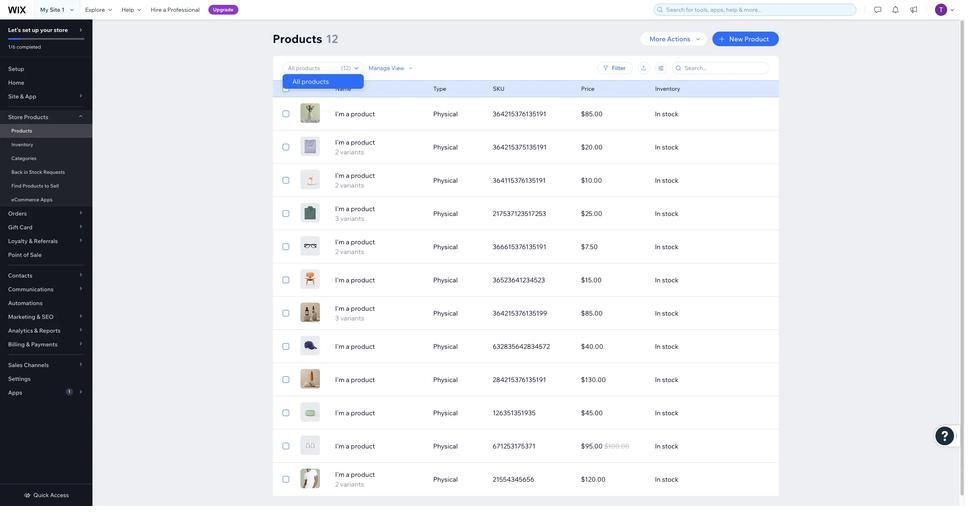 Task type: vqa. For each thing, say whether or not it's contained in the screenshot.


Task type: locate. For each thing, give the bounding box(es) containing it.
1 vertical spatial site
[[8, 93, 19, 100]]

i'm a product
[[335, 110, 375, 118], [335, 276, 375, 284], [335, 343, 375, 351], [335, 376, 375, 384], [335, 409, 375, 418], [335, 443, 375, 451]]

8 product from the top
[[351, 343, 375, 351]]

7 i'm from the top
[[335, 305, 345, 313]]

setup link
[[0, 62, 93, 76]]

physical link for 284215376135191
[[429, 371, 488, 390]]

3 2 from the top
[[335, 248, 339, 256]]

3 in from the top
[[655, 177, 661, 185]]

3 i'm from the top
[[335, 172, 345, 180]]

0 vertical spatial 1
[[62, 6, 64, 13]]

stock for 364215376135199
[[663, 310, 679, 318]]

$85.00 for 364215376135199
[[581, 310, 603, 318]]

physical for 364215376135191
[[433, 110, 458, 118]]

stock for 126351351935
[[663, 409, 679, 418]]

12 for ( 12 )
[[343, 65, 349, 72]]

2 i'm a product from the top
[[335, 276, 375, 284]]

9 physical from the top
[[433, 376, 458, 384]]

physical link for 364115376135191
[[429, 171, 488, 190]]

physical for 284215376135191
[[433, 376, 458, 384]]

view
[[391, 65, 404, 72]]

i'm a product for 364215376135191
[[335, 110, 375, 118]]

physical link for 364215376135191
[[429, 104, 488, 124]]

site down home
[[8, 93, 19, 100]]

seo
[[42, 314, 54, 321]]

quick access
[[33, 492, 69, 500]]

3 physical from the top
[[433, 177, 458, 185]]

inventory inside "sidebar" element
[[11, 142, 33, 148]]

1 horizontal spatial 1
[[68, 390, 70, 395]]

1 right my
[[62, 6, 64, 13]]

physical link for 126351351935
[[429, 404, 488, 423]]

7 physical link from the top
[[429, 304, 488, 323]]

products 12
[[273, 32, 338, 46]]

back
[[11, 169, 23, 175]]

$85.00
[[581, 110, 603, 118], [581, 310, 603, 318]]

in stock for 284215376135191
[[655, 376, 679, 384]]

2 stock from the top
[[663, 143, 679, 151]]

products up ecommerce apps
[[22, 183, 43, 189]]

11 in stock link from the top
[[651, 437, 739, 457]]

11 physical link from the top
[[429, 437, 488, 457]]

in stock link for 364115376135191
[[651, 171, 739, 190]]

variants for 217537123517253
[[341, 215, 365, 223]]

364115376135191
[[493, 177, 546, 185]]

analytics
[[8, 328, 33, 335]]

364215375135191
[[493, 143, 547, 151]]

orders button
[[0, 207, 93, 221]]

physical for 126351351935
[[433, 409, 458, 418]]

i'm a product link for 36523641234523
[[331, 276, 429, 285]]

gift card button
[[0, 221, 93, 235]]

physical
[[433, 110, 458, 118], [433, 143, 458, 151], [433, 177, 458, 185], [433, 210, 458, 218], [433, 243, 458, 251], [433, 276, 458, 284], [433, 310, 458, 318], [433, 343, 458, 351], [433, 376, 458, 384], [433, 409, 458, 418], [433, 443, 458, 451], [433, 476, 458, 484]]

variants for 21554345656
[[340, 481, 364, 489]]

i'm a product 3 variants for 217537123517253
[[335, 205, 375, 223]]

& left reports
[[34, 328, 38, 335]]

7 in stock link from the top
[[651, 304, 739, 323]]

in stock link for 217537123517253
[[651, 204, 739, 224]]

in stock link for 632835642834572
[[651, 337, 739, 357]]

4 in stock from the top
[[655, 210, 679, 218]]

2 in from the top
[[655, 143, 661, 151]]

4 product from the top
[[351, 205, 375, 213]]

in for 364215376135191
[[655, 110, 661, 118]]

8 in stock from the top
[[655, 343, 679, 351]]

categories link
[[0, 152, 93, 166]]

stock for 632835642834572
[[663, 343, 679, 351]]

$85.00 link up $40.00 link
[[577, 304, 651, 323]]

i'm a product 2 variants
[[335, 138, 375, 156], [335, 172, 375, 190], [335, 238, 375, 256], [335, 471, 375, 489]]

reports
[[39, 328, 61, 335]]

12 physical link from the top
[[429, 470, 488, 490]]

1 vertical spatial apps
[[8, 390, 22, 397]]

in stock for 364215376135199
[[655, 310, 679, 318]]

2 i'm a product 3 variants from the top
[[335, 305, 375, 323]]

7 in stock from the top
[[655, 310, 679, 318]]

3 for 217537123517253
[[335, 215, 339, 223]]

& for billing
[[26, 341, 30, 349]]

products up products link
[[24, 114, 48, 121]]

1 horizontal spatial site
[[50, 6, 60, 13]]

1 i'm a product 2 variants from the top
[[335, 138, 375, 156]]

inventory link
[[0, 138, 93, 152]]

apps down settings
[[8, 390, 22, 397]]

10 in stock link from the top
[[651, 404, 739, 423]]

marketing
[[8, 314, 35, 321]]

5 in stock link from the top
[[651, 237, 739, 257]]

&
[[20, 93, 24, 100], [29, 238, 33, 245], [37, 314, 40, 321], [34, 328, 38, 335], [26, 341, 30, 349]]

i'm a product 3 variants for 364215376135199
[[335, 305, 375, 323]]

9 product from the top
[[351, 376, 375, 384]]

inventory
[[655, 85, 681, 93], [11, 142, 33, 148]]

1 physical from the top
[[433, 110, 458, 118]]

physical for 364215375135191
[[433, 143, 458, 151]]

None checkbox
[[283, 84, 289, 94], [283, 109, 289, 119], [283, 176, 289, 185], [283, 209, 289, 219], [283, 242, 289, 252], [283, 309, 289, 319], [283, 342, 289, 352], [283, 409, 289, 418], [283, 84, 289, 94], [283, 109, 289, 119], [283, 176, 289, 185], [283, 209, 289, 219], [283, 242, 289, 252], [283, 309, 289, 319], [283, 342, 289, 352], [283, 409, 289, 418]]

gift card
[[8, 224, 33, 231]]

0 horizontal spatial 12
[[326, 32, 338, 46]]

0 vertical spatial apps
[[40, 197, 53, 203]]

11 in stock from the top
[[655, 443, 679, 451]]

36523641234523
[[493, 276, 545, 284]]

4 stock from the top
[[663, 210, 679, 218]]

& left app
[[20, 93, 24, 100]]

products inside popup button
[[24, 114, 48, 121]]

10 in stock from the top
[[655, 409, 679, 418]]

3 in stock from the top
[[655, 177, 679, 185]]

$15.00 link
[[577, 271, 651, 290]]

$120.00 link
[[577, 470, 651, 490]]

i'm a product link for 671253175371
[[331, 442, 429, 452]]

12 up all products field
[[326, 32, 338, 46]]

None checkbox
[[283, 142, 289, 152], [283, 276, 289, 285], [283, 375, 289, 385], [283, 442, 289, 452], [283, 475, 289, 485], [283, 142, 289, 152], [283, 276, 289, 285], [283, 375, 289, 385], [283, 442, 289, 452], [283, 475, 289, 485]]

1 vertical spatial inventory
[[11, 142, 33, 148]]

sales channels
[[8, 362, 49, 369]]

all
[[292, 78, 300, 86]]

4 i'm a product from the top
[[335, 376, 375, 384]]

1 vertical spatial 1
[[68, 390, 70, 395]]

1 vertical spatial i'm a product 3 variants
[[335, 305, 375, 323]]

& left seo
[[37, 314, 40, 321]]

1 horizontal spatial 12
[[343, 65, 349, 72]]

1 i'm a product 3 variants from the top
[[335, 205, 375, 223]]

2
[[335, 148, 339, 156], [335, 181, 339, 190], [335, 248, 339, 256], [335, 481, 339, 489]]

4 i'm a product link from the top
[[331, 375, 429, 385]]

3
[[335, 215, 339, 223], [335, 315, 339, 323]]

$85.00 link up $20.00 link
[[577, 104, 651, 124]]

5 stock from the top
[[663, 243, 679, 251]]

4 in from the top
[[655, 210, 661, 218]]

10 physical from the top
[[433, 409, 458, 418]]

1 2 from the top
[[335, 148, 339, 156]]

1 $85.00 from the top
[[581, 110, 603, 118]]

10 physical link from the top
[[429, 404, 488, 423]]

automations
[[8, 300, 43, 307]]

9 in stock link from the top
[[651, 371, 739, 390]]

variants for 364115376135191
[[340, 181, 364, 190]]

1/6 completed
[[8, 44, 41, 50]]

1 vertical spatial 12
[[343, 65, 349, 72]]

site right my
[[50, 6, 60, 13]]

in stock link
[[651, 104, 739, 124], [651, 138, 739, 157], [651, 171, 739, 190], [651, 204, 739, 224], [651, 237, 739, 257], [651, 271, 739, 290], [651, 304, 739, 323], [651, 337, 739, 357], [651, 371, 739, 390], [651, 404, 739, 423], [651, 437, 739, 457], [651, 470, 739, 490]]

364215376135191
[[493, 110, 547, 118]]

$100.00
[[605, 443, 630, 451]]

analytics & reports
[[8, 328, 61, 335]]

in stock link for 671253175371
[[651, 437, 739, 457]]

& right billing
[[26, 341, 30, 349]]

in stock link for 21554345656
[[651, 470, 739, 490]]

stock for 364115376135191
[[663, 177, 679, 185]]

physical for 217537123517253
[[433, 210, 458, 218]]

1 stock from the top
[[663, 110, 679, 118]]

quick
[[33, 492, 49, 500]]

actions
[[668, 35, 691, 43]]

help
[[122, 6, 134, 13]]

12 stock from the top
[[663, 476, 679, 484]]

$85.00 down the price
[[581, 110, 603, 118]]

physical for 364215376135199
[[433, 310, 458, 318]]

new
[[730, 35, 744, 43]]

product
[[745, 35, 770, 43]]

physical link for 364215375135191
[[429, 138, 488, 157]]

4 physical link from the top
[[429, 204, 488, 224]]

11 stock from the top
[[663, 443, 679, 451]]

6 physical link from the top
[[429, 271, 488, 290]]

6 in stock link from the top
[[651, 271, 739, 290]]

1 down settings link
[[68, 390, 70, 395]]

price
[[581, 85, 595, 93]]

5 in from the top
[[655, 243, 661, 251]]

11 in from the top
[[655, 443, 661, 451]]

in stock for 364115376135191
[[655, 177, 679, 185]]

4 in stock link from the top
[[651, 204, 739, 224]]

1 horizontal spatial apps
[[40, 197, 53, 203]]

9 in stock from the top
[[655, 376, 679, 384]]

0 horizontal spatial 1
[[62, 6, 64, 13]]

12 in from the top
[[655, 476, 661, 484]]

in for 671253175371
[[655, 443, 661, 451]]

8 physical from the top
[[433, 343, 458, 351]]

1 vertical spatial 3
[[335, 315, 339, 323]]

2 i'm a product link from the top
[[331, 276, 429, 285]]

7 in from the top
[[655, 310, 661, 318]]

9 physical link from the top
[[429, 371, 488, 390]]

physical for 21554345656
[[433, 476, 458, 484]]

$20.00 link
[[577, 138, 651, 157]]

your
[[40, 26, 52, 34]]

billing & payments button
[[0, 338, 93, 352]]

1 physical link from the top
[[429, 104, 488, 124]]

of
[[23, 252, 29, 259]]

5 in stock from the top
[[655, 243, 679, 251]]

completed
[[17, 44, 41, 50]]

variants for 364215375135191
[[340, 148, 364, 156]]

5 i'm from the top
[[335, 238, 345, 246]]

6 stock from the top
[[663, 276, 679, 284]]

in stock link for 366615376135191
[[651, 237, 739, 257]]

0 horizontal spatial site
[[8, 93, 19, 100]]

& inside dropdown button
[[34, 328, 38, 335]]

$85.00 for 364215376135191
[[581, 110, 603, 118]]

ecommerce apps link
[[0, 193, 93, 207]]

3 i'm a product link from the top
[[331, 342, 429, 352]]

8 i'm from the top
[[335, 343, 345, 351]]

& inside popup button
[[29, 238, 33, 245]]

5 physical from the top
[[433, 243, 458, 251]]

in stock link for 364215376135199
[[651, 304, 739, 323]]

back in stock requests link
[[0, 166, 93, 179]]

11 physical from the top
[[433, 443, 458, 451]]

0 vertical spatial i'm a product 3 variants
[[335, 205, 375, 223]]

more
[[650, 35, 666, 43]]

1 i'm a product from the top
[[335, 110, 375, 118]]

apps
[[40, 197, 53, 203], [8, 390, 22, 397]]

& inside dropdown button
[[37, 314, 40, 321]]

6 in stock from the top
[[655, 276, 679, 284]]

1 vertical spatial $85.00
[[581, 310, 603, 318]]

10 stock from the top
[[663, 409, 679, 418]]

1 i'm a product link from the top
[[331, 109, 429, 119]]

& right loyalty
[[29, 238, 33, 245]]

$25.00
[[581, 210, 603, 218]]

2 physical from the top
[[433, 143, 458, 151]]

$45.00 link
[[577, 404, 651, 423]]

i'm a product link for 364215376135191
[[331, 109, 429, 119]]

products
[[273, 32, 323, 46], [24, 114, 48, 121], [11, 128, 32, 134], [22, 183, 43, 189]]

marketing & seo
[[8, 314, 54, 321]]

in stock for 21554345656
[[655, 476, 679, 484]]

requests
[[43, 169, 65, 175]]

my
[[40, 6, 49, 13]]

2 $85.00 from the top
[[581, 310, 603, 318]]

12
[[326, 32, 338, 46], [343, 65, 349, 72]]

apps down 'find products to sell' link
[[40, 197, 53, 203]]

in for 632835642834572
[[655, 343, 661, 351]]

3 i'm a product from the top
[[335, 343, 375, 351]]

1 in stock from the top
[[655, 110, 679, 118]]

4 physical from the top
[[433, 210, 458, 218]]

2 3 from the top
[[335, 315, 339, 323]]

1 vertical spatial $85.00 link
[[577, 304, 651, 323]]

physical link for 366615376135191
[[429, 237, 488, 257]]

stock for 217537123517253
[[663, 210, 679, 218]]

2 physical link from the top
[[429, 138, 488, 157]]

physical link for 21554345656
[[429, 470, 488, 490]]

5 i'm a product link from the top
[[331, 409, 429, 418]]

12 up the name
[[343, 65, 349, 72]]

upgrade
[[213, 6, 234, 13]]

3 physical link from the top
[[429, 171, 488, 190]]

i'm a product link
[[331, 109, 429, 119], [331, 276, 429, 285], [331, 342, 429, 352], [331, 375, 429, 385], [331, 409, 429, 418], [331, 442, 429, 452]]

)
[[349, 65, 351, 72]]

1 product from the top
[[351, 110, 375, 118]]

11 product from the top
[[351, 443, 375, 451]]

2 in stock from the top
[[655, 143, 679, 151]]

6 in from the top
[[655, 276, 661, 284]]

12 product from the top
[[351, 471, 375, 479]]

5 physical link from the top
[[429, 237, 488, 257]]

in for 36523641234523
[[655, 276, 661, 284]]

284215376135191
[[493, 376, 547, 384]]

0 horizontal spatial apps
[[8, 390, 22, 397]]

physical for 632835642834572
[[433, 343, 458, 351]]

9 in from the top
[[655, 376, 661, 384]]

0 vertical spatial 3
[[335, 215, 339, 223]]

3 i'm a product 2 variants from the top
[[335, 238, 375, 256]]

$45.00
[[581, 409, 603, 418]]

4 i'm a product 2 variants from the top
[[335, 471, 375, 489]]

0 vertical spatial $85.00
[[581, 110, 603, 118]]

12 physical from the top
[[433, 476, 458, 484]]

9 stock from the top
[[663, 376, 679, 384]]

0 vertical spatial inventory
[[655, 85, 681, 93]]

sales channels button
[[0, 359, 93, 373]]

0 horizontal spatial inventory
[[11, 142, 33, 148]]

$130.00
[[581, 376, 606, 384]]

orders
[[8, 210, 27, 218]]

0 vertical spatial $85.00 link
[[577, 104, 651, 124]]

analytics & reports button
[[0, 324, 93, 338]]

in stock for 366615376135191
[[655, 243, 679, 251]]

payments
[[31, 341, 58, 349]]

variants
[[340, 148, 364, 156], [340, 181, 364, 190], [341, 215, 365, 223], [340, 248, 364, 256], [341, 315, 365, 323], [340, 481, 364, 489]]

$85.00 up the $40.00
[[581, 310, 603, 318]]

12 in stock link from the top
[[651, 470, 739, 490]]

3 stock from the top
[[663, 177, 679, 185]]

6 i'm a product from the top
[[335, 443, 375, 451]]

let's
[[8, 26, 21, 34]]

217537123517253 link
[[488, 204, 577, 224]]

1 in from the top
[[655, 110, 661, 118]]

0 vertical spatial 12
[[326, 32, 338, 46]]

Search for tools, apps, help & more... field
[[664, 4, 854, 15]]

284215376135191 link
[[488, 371, 577, 390]]

in stock for 217537123517253
[[655, 210, 679, 218]]

& for analytics
[[34, 328, 38, 335]]

in for 21554345656
[[655, 476, 661, 484]]

variants for 366615376135191
[[340, 248, 364, 256]]

8 stock from the top
[[663, 343, 679, 351]]

2 product from the top
[[351, 138, 375, 147]]

2 for 21554345656
[[335, 481, 339, 489]]

6 physical from the top
[[433, 276, 458, 284]]



Task type: describe. For each thing, give the bounding box(es) containing it.
in for 364115376135191
[[655, 177, 661, 185]]

in stock for 126351351935
[[655, 409, 679, 418]]

loyalty & referrals
[[8, 238, 58, 245]]

hire a professional link
[[146, 0, 205, 19]]

5 product from the top
[[351, 238, 375, 246]]

ecommerce apps
[[11, 197, 53, 203]]

ecommerce
[[11, 197, 39, 203]]

hire a professional
[[151, 6, 200, 13]]

contacts
[[8, 272, 32, 280]]

variants for 364215376135199
[[341, 315, 365, 323]]

gift
[[8, 224, 18, 231]]

hire
[[151, 6, 162, 13]]

in stock link for 364215375135191
[[651, 138, 739, 157]]

i'm a product link for 126351351935
[[331, 409, 429, 418]]

9 i'm from the top
[[335, 376, 345, 384]]

$120.00
[[581, 476, 606, 484]]

2 for 364115376135191
[[335, 181, 339, 190]]

sell
[[50, 183, 59, 189]]

stock for 671253175371
[[663, 443, 679, 451]]

sales
[[8, 362, 23, 369]]

billing & payments
[[8, 341, 58, 349]]

stock for 366615376135191
[[663, 243, 679, 251]]

physical for 671253175371
[[433, 443, 458, 451]]

store products button
[[0, 110, 93, 124]]

in stock link for 36523641234523
[[651, 271, 739, 290]]

access
[[50, 492, 69, 500]]

1 i'm from the top
[[335, 110, 345, 118]]

1 horizontal spatial inventory
[[655, 85, 681, 93]]

quick access button
[[24, 492, 69, 500]]

store products
[[8, 114, 48, 121]]

4 i'm from the top
[[335, 205, 345, 213]]

site inside site & app popup button
[[8, 93, 19, 100]]

name
[[335, 85, 351, 93]]

filter
[[612, 65, 626, 72]]

i'm a product for 632835642834572
[[335, 343, 375, 351]]

2 i'm from the top
[[335, 138, 345, 147]]

in for 366615376135191
[[655, 243, 661, 251]]

10 product from the top
[[351, 409, 375, 418]]

settings
[[8, 376, 31, 383]]

$95.00 $100.00
[[581, 443, 630, 451]]

217537123517253
[[493, 210, 547, 218]]

$85.00 link for 364215376135199
[[577, 304, 651, 323]]

1/6
[[8, 44, 15, 50]]

$7.50
[[581, 243, 598, 251]]

filter button
[[598, 62, 633, 74]]

in for 284215376135191
[[655, 376, 661, 384]]

billing
[[8, 341, 25, 349]]

find
[[11, 183, 21, 189]]

products
[[302, 78, 329, 86]]

physical for 36523641234523
[[433, 276, 458, 284]]

36523641234523 link
[[488, 271, 577, 290]]

All products field
[[286, 62, 339, 74]]

sidebar element
[[0, 19, 93, 507]]

products up all products field
[[273, 32, 323, 46]]

automations link
[[0, 297, 93, 310]]

sku
[[493, 85, 505, 93]]

6 product from the top
[[351, 276, 375, 284]]

physical link for 364215376135199
[[429, 304, 488, 323]]

1 inside "sidebar" element
[[68, 390, 70, 395]]

products link
[[0, 124, 93, 138]]

more actions
[[650, 35, 691, 43]]

in stock for 671253175371
[[655, 443, 679, 451]]

$10.00 link
[[577, 171, 651, 190]]

all products
[[292, 78, 329, 86]]

physical link for 671253175371
[[429, 437, 488, 457]]

referrals
[[34, 238, 58, 245]]

contacts button
[[0, 269, 93, 283]]

in stock for 364215376135191
[[655, 110, 679, 118]]

$7.50 link
[[577, 237, 651, 257]]

explore
[[85, 6, 105, 13]]

i'm a product 2 variants for 21554345656
[[335, 471, 375, 489]]

& for marketing
[[37, 314, 40, 321]]

physical for 366615376135191
[[433, 243, 458, 251]]

12 for products 12
[[326, 32, 338, 46]]

app
[[25, 93, 36, 100]]

366615376135191 link
[[488, 237, 577, 257]]

find products to sell link
[[0, 179, 93, 193]]

3 for 364215376135199
[[335, 315, 339, 323]]

in stock for 632835642834572
[[655, 343, 679, 351]]

i'm a product link for 284215376135191
[[331, 375, 429, 385]]

7 product from the top
[[351, 305, 375, 313]]

in for 364215376135199
[[655, 310, 661, 318]]

loyalty
[[8, 238, 28, 245]]

let's set up your store
[[8, 26, 68, 34]]

setup
[[8, 65, 24, 73]]

6 i'm from the top
[[335, 276, 345, 284]]

364115376135191 link
[[488, 171, 577, 190]]

professional
[[167, 6, 200, 13]]

physical for 364115376135191
[[433, 177, 458, 185]]

find products to sell
[[11, 183, 59, 189]]

2 for 364215375135191
[[335, 148, 339, 156]]

marketing & seo button
[[0, 310, 93, 324]]

i'm a product link for 632835642834572
[[331, 342, 429, 352]]

stock for 284215376135191
[[663, 376, 679, 384]]

364215376135199 link
[[488, 304, 577, 323]]

in stock for 36523641234523
[[655, 276, 679, 284]]

i'm a product for 126351351935
[[335, 409, 375, 418]]

& for site
[[20, 93, 24, 100]]

home
[[8, 79, 24, 86]]

i'm a product for 671253175371
[[335, 443, 375, 451]]

$10.00
[[581, 177, 603, 185]]

0 vertical spatial site
[[50, 6, 60, 13]]

communications
[[8, 286, 54, 293]]

in for 126351351935
[[655, 409, 661, 418]]

categories
[[11, 155, 37, 162]]

stock for 364215375135191
[[663, 143, 679, 151]]

366615376135191
[[493, 243, 547, 251]]

i'm a product 2 variants for 364115376135191
[[335, 172, 375, 190]]

21554345656
[[493, 476, 535, 484]]

& for loyalty
[[29, 238, 33, 245]]

site & app
[[8, 93, 36, 100]]

stock for 21554345656
[[663, 476, 679, 484]]

stock
[[29, 169, 42, 175]]

10 i'm from the top
[[335, 409, 345, 418]]

364215376135199
[[493, 310, 548, 318]]

physical link for 632835642834572
[[429, 337, 488, 357]]

physical link for 36523641234523
[[429, 271, 488, 290]]

21554345656 link
[[488, 470, 577, 490]]

store
[[8, 114, 23, 121]]

3 product from the top
[[351, 172, 375, 180]]

help button
[[117, 0, 146, 19]]

$25.00 link
[[577, 204, 651, 224]]

all products option
[[283, 74, 364, 89]]

in stock for 364215375135191
[[655, 143, 679, 151]]

(
[[341, 65, 343, 72]]

set
[[22, 26, 31, 34]]

point of sale link
[[0, 248, 93, 262]]

point of sale
[[8, 252, 42, 259]]

2 for 366615376135191
[[335, 248, 339, 256]]

i'm a product 2 variants for 366615376135191
[[335, 238, 375, 256]]

i'm a product for 36523641234523
[[335, 276, 375, 284]]

channels
[[24, 362, 49, 369]]

stock for 36523641234523
[[663, 276, 679, 284]]

Search... field
[[682, 62, 767, 74]]

$15.00
[[581, 276, 602, 284]]

products down store
[[11, 128, 32, 134]]

$40.00
[[581, 343, 604, 351]]

new product button
[[713, 32, 779, 46]]

$130.00 link
[[577, 371, 651, 390]]

my site 1
[[40, 6, 64, 13]]

in stock link for 284215376135191
[[651, 371, 739, 390]]

store
[[54, 26, 68, 34]]

more actions button
[[640, 32, 708, 46]]

in for 217537123517253
[[655, 210, 661, 218]]

in stock link for 364215376135191
[[651, 104, 739, 124]]

in for 364215375135191
[[655, 143, 661, 151]]

a inside hire a professional link
[[163, 6, 166, 13]]

$20.00
[[581, 143, 603, 151]]

physical link for 217537123517253
[[429, 204, 488, 224]]

in stock link for 126351351935
[[651, 404, 739, 423]]

i'm a product for 284215376135191
[[335, 376, 375, 384]]

12 i'm from the top
[[335, 471, 345, 479]]

i'm a product 2 variants for 364215375135191
[[335, 138, 375, 156]]

manage
[[369, 65, 390, 72]]

126351351935 link
[[488, 404, 577, 423]]

card
[[20, 224, 33, 231]]

$85.00 link for 364215376135191
[[577, 104, 651, 124]]

loyalty & referrals button
[[0, 235, 93, 248]]

stock for 364215376135191
[[663, 110, 679, 118]]

11 i'm from the top
[[335, 443, 345, 451]]

364215375135191 link
[[488, 138, 577, 157]]



